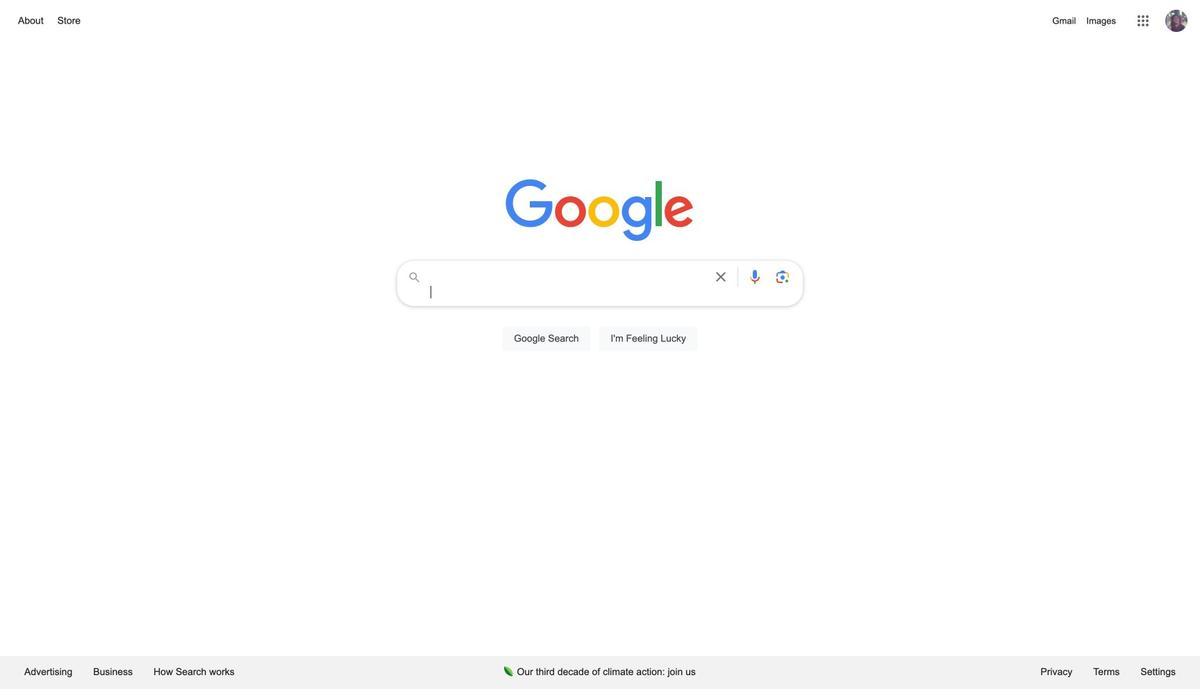 Task type: vqa. For each thing, say whether or not it's contained in the screenshot.
your
no



Task type: describe. For each thing, give the bounding box(es) containing it.
google image
[[506, 179, 695, 243]]

search by voice image
[[747, 269, 764, 286]]

Search text field
[[431, 270, 704, 300]]



Task type: locate. For each thing, give the bounding box(es) containing it.
None search field
[[14, 257, 1187, 368]]

search by image image
[[775, 269, 791, 286]]



